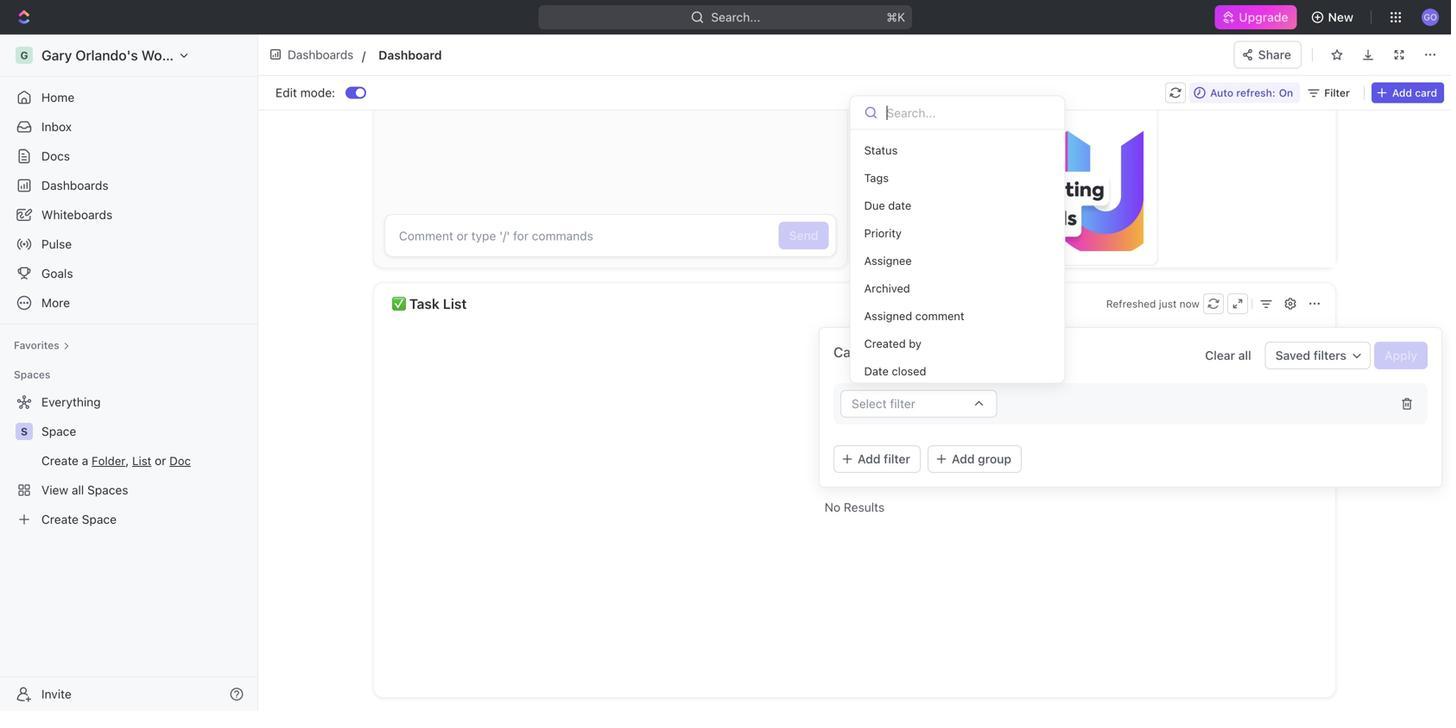Task type: locate. For each thing, give the bounding box(es) containing it.
11:59
[[1312, 43, 1340, 56]]

1 vertical spatial dashboards link
[[7, 172, 250, 200]]

home link
[[7, 84, 250, 111]]

results
[[844, 501, 885, 515]]

filter inside button
[[884, 452, 910, 466]]

new button
[[1304, 3, 1364, 31]]

sidebar navigation
[[0, 35, 258, 712]]

dashboards link inside sidebar "navigation"
[[7, 172, 250, 200]]

2023
[[1268, 43, 1296, 56]]

docs link
[[7, 143, 250, 170]]

comment
[[915, 310, 964, 323]]

add inside button
[[1392, 87, 1412, 99]]

apply button
[[1374, 342, 1428, 370]]

2 horizontal spatial add
[[1392, 87, 1412, 99]]

dashboards link
[[265, 42, 359, 67], [7, 172, 250, 200]]

by
[[909, 337, 921, 350]]

share
[[1258, 48, 1291, 62]]

auto refresh: on
[[1210, 87, 1293, 99]]

1 vertical spatial filter
[[884, 452, 910, 466]]

space
[[41, 425, 76, 439]]

assigned comment
[[864, 310, 964, 323]]

at
[[1299, 43, 1309, 56]]

add filter button
[[833, 446, 921, 473]]

dashboards
[[288, 48, 353, 62], [1170, 83, 1238, 98], [41, 178, 108, 193]]

dec
[[1226, 43, 1247, 56]]

refresh:
[[1236, 87, 1275, 99]]

0 vertical spatial filter
[[890, 397, 915, 411]]

card
[[1415, 87, 1437, 99]]

filter inside dropdown button
[[890, 397, 915, 411]]

docs
[[41, 149, 70, 163]]

with
[[1142, 83, 1167, 98]]

1 vertical spatial dashboards
[[1170, 83, 1238, 98]]

university:
[[963, 83, 1024, 98]]

add up "results"
[[858, 452, 881, 466]]

filters
[[1314, 349, 1346, 363]]

favorites
[[14, 339, 59, 352]]

just
[[1159, 298, 1177, 310]]

add left card
[[1392, 87, 1412, 99]]

select filter button
[[840, 390, 997, 418]]

0 horizontal spatial dashboards link
[[7, 172, 250, 200]]

due
[[864, 199, 885, 212]]

1 horizontal spatial dashboards link
[[265, 42, 359, 67]]

refreshed
[[1106, 298, 1156, 310]]

add for add card
[[1392, 87, 1412, 99]]

dashboards up the mode:
[[288, 48, 353, 62]]

clickup university: leverage reporting with dashboards link
[[916, 70, 1238, 111]]

dashboards link up the mode:
[[265, 42, 359, 67]]

select filter
[[852, 397, 915, 411]]

filter down closed
[[890, 397, 915, 411]]

on
[[1279, 87, 1293, 99]]

add left group on the bottom right of page
[[952, 452, 975, 466]]

pulse link
[[7, 231, 250, 258]]

✅
[[392, 296, 406, 312]]

date closed
[[864, 365, 926, 378]]

0 horizontal spatial add
[[858, 452, 881, 466]]

tags
[[864, 172, 889, 185]]

filter for select filter
[[890, 397, 915, 411]]

0 horizontal spatial dashboards
[[41, 178, 108, 193]]

clickup university: leverage reporting with dashboards
[[916, 83, 1238, 98]]

add
[[1392, 87, 1412, 99], [858, 452, 881, 466], [952, 452, 975, 466]]

send button
[[779, 222, 829, 250]]

refreshed just now
[[1106, 298, 1200, 310]]

no results
[[825, 501, 885, 515]]

⌘k
[[887, 10, 905, 24]]

filter for add filter
[[884, 452, 910, 466]]

2 horizontal spatial dashboards
[[1170, 83, 1238, 98]]

dashboards up whiteboards
[[41, 178, 108, 193]]

None text field
[[379, 44, 736, 65]]

priority
[[864, 227, 902, 240]]

1 horizontal spatial dashboards
[[288, 48, 353, 62]]

am
[[1343, 43, 1359, 56]]

inbox
[[41, 120, 72, 134]]

all
[[1238, 349, 1251, 363]]

0 vertical spatial dashboards link
[[265, 42, 359, 67]]

upgrade
[[1239, 10, 1288, 24]]

auto
[[1210, 87, 1233, 99]]

reporting
[[1083, 83, 1139, 98]]

dashboards right with
[[1170, 83, 1238, 98]]

1 horizontal spatial add
[[952, 452, 975, 466]]

clear all
[[1205, 349, 1251, 363]]

archived
[[864, 282, 910, 295]]

dashboards link up whiteboards link
[[7, 172, 250, 200]]

2 vertical spatial dashboards
[[41, 178, 108, 193]]

search...
[[711, 10, 760, 24]]

filter
[[890, 397, 915, 411], [884, 452, 910, 466]]

clickup
[[916, 83, 960, 98]]

filter down select filter at the right
[[884, 452, 910, 466]]

saved filters
[[1275, 349, 1346, 363]]



Task type: vqa. For each thing, say whether or not it's contained in the screenshot.
Select filter
yes



Task type: describe. For each thing, give the bounding box(es) containing it.
add for add group
[[952, 452, 975, 466]]

✅ task list
[[392, 296, 467, 312]]

now
[[1180, 298, 1200, 310]]

created
[[864, 337, 906, 350]]

favorites button
[[7, 335, 77, 356]]

space, , element
[[16, 423, 33, 440]]

spaces
[[14, 369, 50, 381]]

clickup logo image
[[1371, 41, 1448, 57]]

clear
[[1205, 349, 1235, 363]]

add group
[[952, 452, 1011, 466]]

date
[[864, 365, 889, 378]]

✅ task list button
[[391, 292, 1100, 316]]

clear all button
[[1195, 342, 1262, 370]]

status
[[864, 144, 898, 157]]

inbox link
[[7, 113, 250, 141]]

Search... text field
[[887, 100, 1058, 126]]

mode:
[[300, 86, 335, 100]]

space link
[[41, 418, 247, 446]]

goals
[[41, 266, 73, 281]]

share button
[[1234, 41, 1302, 69]]

no
[[825, 501, 840, 515]]

task
[[409, 296, 440, 312]]

s
[[21, 426, 28, 438]]

edit
[[276, 86, 297, 100]]

add card button
[[1371, 82, 1444, 103]]

due date
[[864, 199, 911, 212]]

add filter
[[858, 452, 910, 466]]

date
[[888, 199, 911, 212]]

select
[[852, 397, 887, 411]]

saved filters button
[[1265, 342, 1371, 370]]

upgrade link
[[1215, 5, 1297, 29]]

leverage
[[1028, 83, 1080, 98]]

apply
[[1384, 349, 1417, 363]]

dashboards inside sidebar "navigation"
[[41, 178, 108, 193]]

send
[[789, 228, 818, 243]]

add for add filter
[[858, 452, 881, 466]]

add group button
[[928, 446, 1022, 473]]

pulse
[[41, 237, 72, 251]]

14,
[[1250, 43, 1265, 56]]

created by
[[864, 337, 921, 350]]

whiteboards link
[[7, 201, 250, 229]]

list
[[443, 296, 467, 312]]

dec 14, 2023 at 11:59 am
[[1226, 43, 1359, 56]]

group
[[978, 452, 1011, 466]]

assigned
[[864, 310, 912, 323]]

0 vertical spatial dashboards
[[288, 48, 353, 62]]

edit mode:
[[276, 86, 335, 100]]

invite
[[41, 688, 71, 702]]

goals link
[[7, 260, 250, 288]]

whiteboards
[[41, 208, 112, 222]]

saved
[[1275, 349, 1310, 363]]

home
[[41, 90, 74, 105]]

assignee
[[864, 254, 912, 267]]

add card
[[1392, 87, 1437, 99]]

closed
[[892, 365, 926, 378]]

new
[[1328, 10, 1353, 24]]



